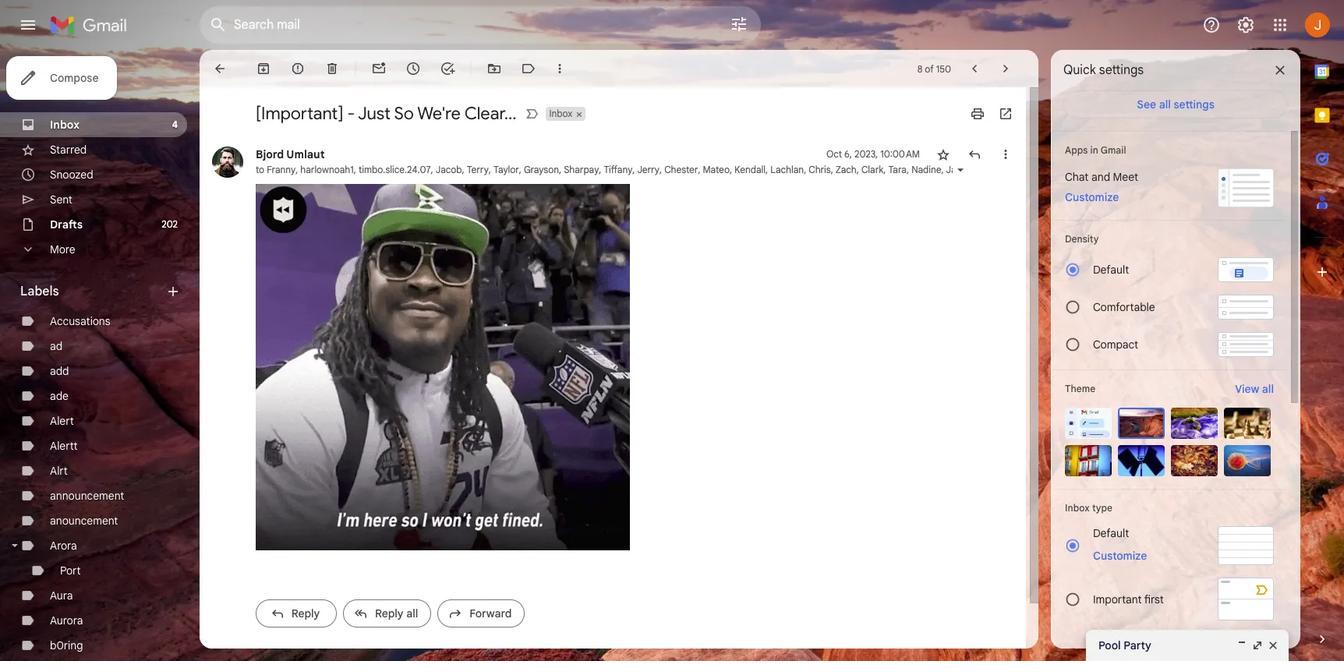 Task type: locate. For each thing, give the bounding box(es) containing it.
customize up 'important'
[[1093, 549, 1147, 563]]

accusations
[[50, 314, 110, 328]]

24 , from the left
[[1133, 164, 1137, 175]]

2 reply from the left
[[375, 607, 404, 621]]

17 , from the left
[[884, 164, 886, 175]]

28 , from the left
[[1280, 164, 1285, 175]]

arora link
[[50, 539, 77, 553]]

30 , from the left
[[1324, 164, 1329, 175]]

aurora
[[50, 614, 83, 628]]

report spam image
[[290, 61, 306, 76]]

1 horizontal spatial inbox
[[549, 108, 573, 119]]

None search field
[[200, 6, 761, 44]]

0 vertical spatial settings
[[1099, 62, 1144, 78]]

,
[[296, 164, 298, 175], [354, 164, 356, 175], [431, 164, 433, 175], [462, 164, 464, 175], [489, 164, 491, 175], [519, 164, 521, 175], [559, 164, 561, 175], [599, 164, 601, 175], [633, 164, 635, 175], [660, 164, 662, 175], [698, 164, 701, 175], [730, 164, 732, 175], [766, 164, 768, 175], [804, 164, 806, 175], [831, 164, 833, 175], [857, 164, 859, 175], [884, 164, 886, 175], [907, 164, 909, 175], [941, 164, 944, 175], [1027, 164, 1032, 175], [1058, 164, 1063, 175], [1083, 164, 1088, 175], [1108, 164, 1113, 175], [1133, 164, 1137, 175], [1195, 164, 1200, 175], [1236, 164, 1241, 175], [1263, 164, 1268, 175], [1280, 164, 1285, 175], [1300, 164, 1305, 175], [1324, 164, 1329, 175]]

important
[[1093, 592, 1142, 606]]

1 vertical spatial customize
[[1093, 549, 1147, 563]]

all right 'see' on the top
[[1159, 97, 1171, 111]]

customize down and
[[1065, 190, 1119, 204]]

all
[[1159, 97, 1171, 111], [1262, 382, 1274, 396], [406, 607, 418, 621]]

theme
[[1065, 383, 1096, 395]]

starred link
[[50, 143, 87, 157]]

12 , from the left
[[730, 164, 732, 175]]

default up comfortable
[[1093, 263, 1129, 277]]

15 , from the left
[[831, 164, 833, 175]]

b0ring link
[[50, 639, 83, 653]]

inbox
[[549, 108, 573, 119], [50, 118, 80, 132], [1065, 502, 1090, 514]]

0 horizontal spatial inbox
[[50, 118, 80, 132]]

inbox for inbox link
[[50, 118, 80, 132]]

customize
[[1065, 190, 1119, 204], [1093, 549, 1147, 563]]

all right view
[[1262, 382, 1274, 396]]

tab list
[[1301, 50, 1344, 605]]

Search mail text field
[[234, 17, 686, 33]]

reply for reply all
[[375, 607, 404, 621]]

more
[[50, 242, 75, 257]]

0 vertical spatial default
[[1093, 263, 1129, 277]]

type
[[1092, 502, 1113, 514]]

newer image
[[967, 61, 982, 76]]

2 horizontal spatial inbox
[[1065, 502, 1090, 514]]

1 vertical spatial all
[[1262, 382, 1274, 396]]

customize button up 'important'
[[1084, 547, 1156, 565]]

6,
[[844, 148, 852, 160]]

4
[[172, 119, 178, 130]]

add link
[[50, 364, 69, 378]]

settings inside button
[[1174, 97, 1215, 111]]

reply
[[291, 607, 320, 621], [375, 607, 404, 621]]

inbox left type
[[1065, 502, 1090, 514]]

all for see
[[1159, 97, 1171, 111]]

clear...
[[464, 103, 516, 124]]

important first
[[1093, 592, 1164, 606]]

announcement
[[50, 489, 124, 503]]

1 vertical spatial default
[[1093, 526, 1129, 540]]

view all
[[1235, 382, 1274, 396]]

compose
[[50, 71, 99, 85]]

1 horizontal spatial reply
[[375, 607, 404, 621]]

inbox type element
[[1065, 502, 1274, 514]]

chester
[[664, 164, 698, 175]]

1 horizontal spatial settings
[[1174, 97, 1215, 111]]

labels
[[20, 284, 59, 299]]

franny
[[267, 164, 296, 175]]

customize button
[[1056, 188, 1128, 207], [1084, 547, 1156, 565]]

labels heading
[[20, 284, 165, 299]]

minimize image
[[1236, 639, 1248, 652]]

0 horizontal spatial all
[[406, 607, 418, 621]]

to franny , harlownoah1 , timbo.slice.24.07 , jacob , terry , taylor , grayson , sharpay , tiffany , jerry , chester , mateo , kendall , lachlan , chris , zach , clark , tara , nadine , jack
[[256, 164, 966, 175]]

show details image
[[956, 165, 965, 175]]

settings
[[1099, 62, 1144, 78], [1174, 97, 1215, 111]]

more button
[[0, 237, 187, 262]]

pool party
[[1099, 639, 1151, 653]]

first
[[1144, 592, 1164, 606]]

display density element
[[1065, 233, 1274, 245]]

1 horizontal spatial all
[[1159, 97, 1171, 111]]

settings right "quick"
[[1099, 62, 1144, 78]]

taylor
[[494, 164, 519, 175]]

main menu image
[[19, 16, 37, 34]]

150
[[936, 63, 951, 74]]

0 horizontal spatial reply
[[291, 607, 320, 621]]

[important]
[[256, 103, 343, 124]]

grayson
[[524, 164, 559, 175]]

2 , from the left
[[354, 164, 356, 175]]

quick settings
[[1064, 62, 1144, 78]]

default
[[1093, 263, 1129, 277], [1093, 526, 1129, 540]]

customize button for chat and meet
[[1056, 188, 1128, 207]]

all left forward link
[[406, 607, 418, 621]]

8 , from the left
[[599, 164, 601, 175]]

inbox down more image
[[549, 108, 573, 119]]

alert link
[[50, 414, 74, 428]]

back to inbox image
[[212, 61, 228, 76]]

all inside reply all link
[[406, 607, 418, 621]]

0 vertical spatial customize
[[1065, 190, 1119, 204]]

16 , from the left
[[857, 164, 859, 175]]

gmail image
[[50, 9, 135, 41]]

jack
[[946, 164, 966, 175]]

oct 6, 2023, 10:00 am
[[827, 148, 920, 160]]

labels image
[[521, 61, 536, 76]]

all for view
[[1262, 382, 1274, 396]]

ad
[[50, 339, 62, 353]]

1 reply from the left
[[291, 607, 320, 621]]

1 default from the top
[[1093, 263, 1129, 277]]

14 , from the left
[[804, 164, 806, 175]]

port link
[[60, 564, 81, 578]]

inbox inside labels navigation
[[50, 118, 80, 132]]

arora
[[50, 539, 77, 553]]

18 , from the left
[[907, 164, 909, 175]]

0 vertical spatial customize button
[[1056, 188, 1128, 207]]

all inside see all settings button
[[1159, 97, 1171, 111]]

older image
[[998, 61, 1014, 76]]

2 horizontal spatial all
[[1262, 382, 1274, 396]]

chat and meet customize
[[1065, 170, 1138, 204]]

[important] - just so we're clear...
[[256, 103, 516, 124]]

1 vertical spatial customize button
[[1084, 547, 1156, 565]]

port
[[60, 564, 81, 578]]

1 vertical spatial settings
[[1174, 97, 1215, 111]]

accusations link
[[50, 314, 110, 328]]

timbo.slice.24.07
[[359, 164, 431, 175]]

forward link
[[438, 600, 525, 628]]

29 , from the left
[[1300, 164, 1305, 175]]

comfortable
[[1093, 300, 1155, 314]]

20 , from the left
[[1027, 164, 1032, 175]]

jacob
[[436, 164, 462, 175]]

anouncement link
[[50, 514, 118, 528]]

just
[[358, 103, 391, 124]]

7 , from the left
[[559, 164, 561, 175]]

26 , from the left
[[1236, 164, 1241, 175]]

5 , from the left
[[489, 164, 491, 175]]

2023,
[[855, 148, 878, 160]]

customize button down and
[[1056, 188, 1128, 207]]

19 , from the left
[[941, 164, 944, 175]]

aura link
[[50, 589, 73, 603]]

0 vertical spatial all
[[1159, 97, 1171, 111]]

delete image
[[324, 61, 340, 76]]

0 horizontal spatial settings
[[1099, 62, 1144, 78]]

1 , from the left
[[296, 164, 298, 175]]

default down type
[[1093, 526, 1129, 540]]

inbox up starred link
[[50, 118, 80, 132]]

oct
[[827, 148, 842, 160]]

2 vertical spatial all
[[406, 607, 418, 621]]

11 , from the left
[[698, 164, 701, 175]]

tiffany
[[604, 164, 633, 175]]

bjord umlaut
[[256, 147, 325, 161]]

settings right 'see' on the top
[[1174, 97, 1215, 111]]

all inside view all button
[[1262, 382, 1274, 396]]

tara
[[888, 164, 907, 175]]

oct 6, 2023, 10:00 am cell
[[827, 147, 920, 162]]

density
[[1065, 233, 1099, 245]]

so
[[394, 103, 414, 124]]

inbox inside button
[[549, 108, 573, 119]]



Task type: vqa. For each thing, say whether or not it's contained in the screenshot.
'Apps'
yes



Task type: describe. For each thing, give the bounding box(es) containing it.
harlownoah1
[[300, 164, 354, 175]]

save to photos image
[[603, 522, 619, 537]]

customize button for default
[[1084, 547, 1156, 565]]

9 , from the left
[[633, 164, 635, 175]]

22 , from the left
[[1083, 164, 1088, 175]]

move to image
[[487, 61, 502, 76]]

to
[[256, 164, 264, 175]]

2 default from the top
[[1093, 526, 1129, 540]]

apps
[[1065, 144, 1088, 156]]

21 , from the left
[[1058, 164, 1063, 175]]

snoozed link
[[50, 168, 93, 182]]

of
[[925, 63, 934, 74]]

27 , from the left
[[1263, 164, 1268, 175]]

quick
[[1064, 62, 1096, 78]]

theme element
[[1065, 381, 1096, 397]]

alrt
[[50, 464, 68, 478]]

we're
[[417, 103, 461, 124]]

alrt link
[[50, 464, 68, 478]]

settings image
[[1237, 16, 1255, 34]]

chris
[[809, 164, 831, 175]]

in
[[1090, 144, 1098, 156]]

terry
[[467, 164, 489, 175]]

add attachment to drive fined.gif image
[[572, 521, 588, 538]]

chat
[[1065, 170, 1089, 184]]

4 , from the left
[[462, 164, 464, 175]]

inbox button
[[546, 107, 574, 121]]

download attachment fined.gif image
[[541, 521, 557, 538]]

more image
[[552, 61, 568, 76]]

apps in gmail
[[1065, 144, 1126, 156]]

drafts link
[[50, 218, 83, 232]]

10 , from the left
[[660, 164, 662, 175]]

13 , from the left
[[766, 164, 768, 175]]

not starred image
[[936, 147, 951, 162]]

search mail image
[[204, 11, 232, 39]]

ade
[[50, 389, 69, 403]]

aurora link
[[50, 614, 83, 628]]

bjord
[[256, 147, 284, 161]]

umlaut
[[286, 147, 325, 161]]

see
[[1137, 97, 1156, 111]]

inbox for inbox button
[[549, 108, 573, 119]]

quick settings element
[[1064, 62, 1144, 90]]

ad link
[[50, 339, 62, 353]]

3 , from the left
[[431, 164, 433, 175]]

8
[[917, 63, 923, 74]]

reply all
[[375, 607, 418, 621]]

starred
[[50, 143, 87, 157]]

8 of 150
[[917, 63, 951, 74]]

aura
[[50, 589, 73, 603]]

compact
[[1093, 338, 1138, 352]]

inbox link
[[50, 118, 80, 132]]

drafts
[[50, 218, 83, 232]]

view all button
[[1226, 380, 1283, 398]]

zach
[[836, 164, 857, 175]]

announcement link
[[50, 489, 124, 503]]

inbox for inbox type
[[1065, 502, 1090, 514]]

customize inside chat and meet customize
[[1065, 190, 1119, 204]]

sent link
[[50, 193, 72, 207]]

party
[[1124, 639, 1151, 653]]

snooze image
[[405, 61, 421, 76]]

archive image
[[256, 61, 271, 76]]

sent
[[50, 193, 72, 207]]

6 , from the left
[[519, 164, 521, 175]]

reply all link
[[343, 600, 431, 628]]

10:00 am
[[880, 148, 920, 160]]

gmail
[[1101, 144, 1126, 156]]

and
[[1092, 170, 1110, 184]]

mateo
[[703, 164, 730, 175]]

close image
[[1267, 639, 1279, 652]]

fined.gif image
[[256, 184, 630, 550]]

labels navigation
[[0, 50, 200, 661]]

reply for reply
[[291, 607, 320, 621]]

meet
[[1113, 170, 1138, 184]]

see all settings button
[[1064, 90, 1288, 119]]

alertt link
[[50, 439, 78, 453]]

support image
[[1202, 16, 1221, 34]]

25 , from the left
[[1195, 164, 1200, 175]]

clark
[[862, 164, 884, 175]]

b0ring
[[50, 639, 83, 653]]

all for reply
[[406, 607, 418, 621]]

add to tasks image
[[440, 61, 455, 76]]

anouncement
[[50, 514, 118, 528]]

compose button
[[6, 56, 117, 100]]

inbox type
[[1065, 502, 1113, 514]]

alertt
[[50, 439, 78, 453]]

pop out image
[[1251, 639, 1264, 652]]

see all settings
[[1137, 97, 1215, 111]]

Not starred checkbox
[[936, 147, 951, 162]]

add
[[50, 364, 69, 378]]

view
[[1235, 382, 1259, 396]]

advanced search options image
[[724, 9, 755, 40]]

reply link
[[256, 600, 337, 628]]

jerry
[[637, 164, 660, 175]]

forward
[[470, 607, 512, 621]]

lachlan
[[771, 164, 804, 175]]

snoozed
[[50, 168, 93, 182]]

nadine
[[912, 164, 941, 175]]

kendall
[[735, 164, 766, 175]]

202
[[162, 218, 178, 230]]

23 , from the left
[[1108, 164, 1113, 175]]

ade link
[[50, 389, 69, 403]]



